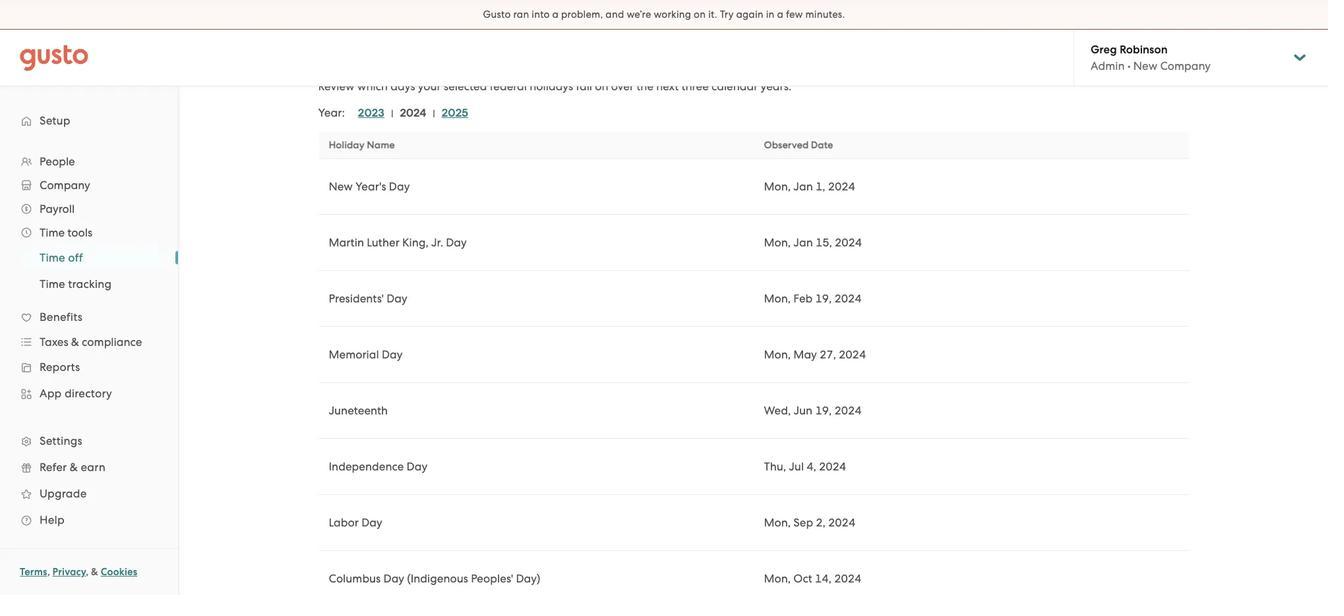 Task type: locate. For each thing, give the bounding box(es) containing it.
(indigenous
[[407, 573, 468, 586]]

setup
[[40, 114, 70, 127]]

mon, left oct
[[764, 573, 791, 586]]

earn
[[81, 461, 106, 474]]

on for fall
[[595, 80, 609, 93]]

jan left 15,
[[794, 236, 813, 249]]

and
[[606, 9, 624, 20]]

1,
[[816, 180, 826, 193]]

labor day
[[329, 517, 383, 530]]

2024 for wed, jun 19, 2024
[[835, 404, 862, 418]]

1 vertical spatial on
[[595, 80, 609, 93]]

,
[[47, 567, 50, 579], [86, 567, 89, 579]]

1 mon, from the top
[[764, 180, 791, 193]]

into
[[532, 9, 550, 20]]

1 19, from the top
[[816, 292, 832, 305]]

3 mon, from the top
[[764, 292, 791, 305]]

6 mon, from the top
[[764, 573, 791, 586]]

1 horizontal spatial new
[[1134, 59, 1158, 73]]

company down robinson
[[1161, 59, 1211, 73]]

mon, left 15,
[[764, 236, 791, 249]]

list
[[345, 106, 475, 121], [0, 150, 178, 534], [0, 245, 178, 298]]

cookies button
[[101, 565, 137, 581]]

observed
[[764, 139, 809, 151]]

mon, down observed
[[764, 180, 791, 193]]

time
[[40, 226, 65, 239], [40, 251, 65, 265], [40, 278, 65, 291]]

0 vertical spatial 19,
[[816, 292, 832, 305]]

terms
[[20, 567, 47, 579]]

0 vertical spatial time
[[40, 226, 65, 239]]

greg
[[1091, 43, 1118, 57]]

taxes & compliance button
[[13, 331, 165, 354]]

selected
[[444, 80, 487, 93]]

1 time from the top
[[40, 226, 65, 239]]

day right labor
[[362, 517, 383, 530]]

0 vertical spatial &
[[71, 336, 79, 349]]

time for time tools
[[40, 226, 65, 239]]

0 vertical spatial company
[[1161, 59, 1211, 73]]

0 vertical spatial new
[[1134, 59, 1158, 73]]

0 horizontal spatial ,
[[47, 567, 50, 579]]

15,
[[816, 236, 832, 249]]

date
[[811, 139, 834, 151]]

day right presidents'
[[387, 292, 408, 305]]

3 time from the top
[[40, 278, 65, 291]]

19, right feb
[[816, 292, 832, 305]]

jan left 1,
[[794, 180, 813, 193]]

& right taxes at the bottom left of page
[[71, 336, 79, 349]]

a right in
[[778, 9, 784, 20]]

new inside greg robinson admin • new company
[[1134, 59, 1158, 73]]

company inside greg robinson admin • new company
[[1161, 59, 1211, 73]]

1 vertical spatial 19,
[[816, 404, 832, 418]]

off
[[68, 251, 83, 265]]

the
[[637, 80, 654, 93]]

terms , privacy , & cookies
[[20, 567, 137, 579]]

day right columbus
[[384, 573, 405, 586]]

home image
[[20, 45, 88, 71]]

calendar
[[712, 80, 758, 93]]

2024 right 27,
[[839, 348, 866, 362]]

0 horizontal spatial company
[[40, 179, 90, 192]]

peoples'
[[471, 573, 513, 586]]

mon, oct 14, 2024
[[764, 573, 862, 586]]

1 vertical spatial company
[[40, 179, 90, 192]]

1 horizontal spatial a
[[778, 9, 784, 20]]

4,
[[807, 461, 817, 474]]

& left cookies
[[91, 567, 98, 579]]

2024 right 4,
[[819, 461, 847, 474]]

5 mon, from the top
[[764, 517, 791, 530]]

a right into
[[553, 9, 559, 20]]

memorial
[[329, 348, 379, 362]]

time down time off
[[40, 278, 65, 291]]

over
[[611, 80, 634, 93]]

time left off
[[40, 251, 65, 265]]

1 horizontal spatial on
[[694, 9, 706, 20]]

day right year's at the left of page
[[389, 180, 410, 193]]

company
[[1161, 59, 1211, 73], [40, 179, 90, 192]]

try
[[720, 9, 734, 20]]

setup link
[[13, 109, 165, 133]]

mon,
[[764, 180, 791, 193], [764, 236, 791, 249], [764, 292, 791, 305], [764, 348, 791, 362], [764, 517, 791, 530], [764, 573, 791, 586]]

a
[[553, 9, 559, 20], [778, 9, 784, 20]]

people button
[[13, 150, 165, 174]]

1 vertical spatial time
[[40, 251, 65, 265]]

refer
[[40, 461, 67, 474]]

time tools
[[40, 226, 92, 239]]

which
[[358, 80, 388, 93]]

time down payroll at the top left of the page
[[40, 226, 65, 239]]

refer & earn
[[40, 461, 106, 474]]

4 mon, from the top
[[764, 348, 791, 362]]

company down people
[[40, 179, 90, 192]]

again
[[737, 9, 764, 20]]

& left earn at the left bottom of page
[[70, 461, 78, 474]]

27,
[[820, 348, 837, 362]]

1 , from the left
[[47, 567, 50, 579]]

2 mon, from the top
[[764, 236, 791, 249]]

terms link
[[20, 567, 47, 579]]

, left cookies
[[86, 567, 89, 579]]

2024 for mon, jan 1, 2024
[[828, 180, 856, 193]]

mon, left sep
[[764, 517, 791, 530]]

day
[[389, 180, 410, 193], [446, 236, 467, 249], [387, 292, 408, 305], [382, 348, 403, 362], [407, 461, 428, 474], [362, 517, 383, 530], [384, 573, 405, 586]]

taxes
[[40, 336, 68, 349]]

benefits
[[40, 311, 83, 324]]

2 vertical spatial time
[[40, 278, 65, 291]]

2024 right feb
[[835, 292, 862, 305]]

your
[[418, 80, 441, 93]]

few
[[786, 9, 803, 20]]

app
[[40, 387, 62, 400]]

review
[[318, 80, 355, 93]]

new year's day
[[329, 180, 410, 193]]

labor
[[329, 517, 359, 530]]

app directory link
[[13, 382, 165, 406]]

new
[[1134, 59, 1158, 73], [329, 180, 353, 193]]

sep
[[794, 517, 814, 530]]

time tracking link
[[24, 272, 165, 296]]

1 vertical spatial jan
[[794, 236, 813, 249]]

2024 right 15,
[[835, 236, 862, 249]]

years.
[[761, 80, 792, 93]]

0 horizontal spatial on
[[595, 80, 609, 93]]

tracking
[[68, 278, 112, 291]]

mon, left feb
[[764, 292, 791, 305]]

19, right the jun
[[816, 404, 832, 418]]

mon, for mon, feb 19, 2024
[[764, 292, 791, 305]]

day right memorial
[[382, 348, 403, 362]]

1 horizontal spatial company
[[1161, 59, 1211, 73]]

time inside dropdown button
[[40, 226, 65, 239]]

upgrade link
[[13, 482, 165, 506]]

&
[[71, 336, 79, 349], [70, 461, 78, 474], [91, 567, 98, 579]]

2024 right 1,
[[828, 180, 856, 193]]

mon, jan 15, 2024
[[764, 236, 862, 249]]

feb
[[794, 292, 813, 305]]

ran
[[514, 9, 529, 20]]

we're
[[627, 9, 652, 20]]

2024 down days
[[400, 106, 427, 120]]

2024 right the 14, at bottom
[[835, 573, 862, 586]]

martin
[[329, 236, 364, 249]]

minutes.
[[806, 9, 845, 20]]

2 jan from the top
[[794, 236, 813, 249]]

day right 'independence'
[[407, 461, 428, 474]]

0 vertical spatial on
[[694, 9, 706, 20]]

2 time from the top
[[40, 251, 65, 265]]

help link
[[13, 509, 165, 532]]

1 horizontal spatial ,
[[86, 567, 89, 579]]

1 vertical spatial new
[[329, 180, 353, 193]]

, left privacy on the bottom of page
[[47, 567, 50, 579]]

on left it.
[[694, 9, 706, 20]]

time off link
[[24, 246, 165, 270]]

0 horizontal spatial a
[[553, 9, 559, 20]]

on right fall
[[595, 80, 609, 93]]

2024 right 2, in the right of the page
[[829, 517, 856, 530]]

new down robinson
[[1134, 59, 1158, 73]]

mon, left may
[[764, 348, 791, 362]]

company inside dropdown button
[[40, 179, 90, 192]]

& inside dropdown button
[[71, 336, 79, 349]]

2024 for mon, oct 14, 2024
[[835, 573, 862, 586]]

mon, for mon, sep 2, 2024
[[764, 517, 791, 530]]

1 jan from the top
[[794, 180, 813, 193]]

robinson
[[1120, 43, 1168, 57]]

2024 right the jun
[[835, 404, 862, 418]]

list containing 2023
[[345, 106, 475, 121]]

1 vertical spatial &
[[70, 461, 78, 474]]

independence
[[329, 461, 404, 474]]

2024 for mon, feb 19, 2024
[[835, 292, 862, 305]]

juneteenth
[[329, 404, 388, 418]]

on for working
[[694, 9, 706, 20]]

problem,
[[561, 9, 603, 20]]

time for time off
[[40, 251, 65, 265]]

gusto navigation element
[[0, 86, 178, 555]]

2 19, from the top
[[816, 404, 832, 418]]

0 vertical spatial jan
[[794, 180, 813, 193]]

mon, feb 19, 2024
[[764, 292, 862, 305]]

new left year's at the left of page
[[329, 180, 353, 193]]



Task type: vqa. For each thing, say whether or not it's contained in the screenshot.
Privacy link
yes



Task type: describe. For each thing, give the bounding box(es) containing it.
payroll
[[40, 203, 75, 216]]

mon, jan 1, 2024
[[764, 180, 856, 193]]

gusto
[[483, 9, 511, 20]]

review which days your selected federal holidays fall on over the next three calendar years.
[[318, 80, 792, 93]]

independence day
[[329, 461, 428, 474]]

2024 for mon, jan 15, 2024
[[835, 236, 862, 249]]

2023
[[358, 106, 385, 120]]

& for earn
[[70, 461, 78, 474]]

day)
[[516, 573, 541, 586]]

19, for jun
[[816, 404, 832, 418]]

& for compliance
[[71, 336, 79, 349]]

2 , from the left
[[86, 567, 89, 579]]

2023 button
[[358, 106, 385, 121]]

14,
[[816, 573, 832, 586]]

jan for 15,
[[794, 236, 813, 249]]

benefits link
[[13, 305, 165, 329]]

luther
[[367, 236, 400, 249]]

jun
[[794, 404, 813, 418]]

memorial day
[[329, 348, 403, 362]]

2025
[[442, 106, 469, 120]]

time tools button
[[13, 221, 165, 245]]

presidents' day
[[329, 292, 408, 305]]

day for labor
[[362, 517, 383, 530]]

2024 for thu, jul 4, 2024
[[819, 461, 847, 474]]

help
[[40, 514, 65, 527]]

day for columbus
[[384, 573, 405, 586]]

company button
[[13, 174, 165, 197]]

year:
[[318, 106, 345, 119]]

fall
[[576, 80, 593, 93]]

observed date
[[764, 139, 834, 151]]

next
[[657, 80, 679, 93]]

upgrade
[[40, 488, 87, 501]]

2024 for mon, may 27, 2024
[[839, 348, 866, 362]]

•
[[1128, 59, 1131, 73]]

year's
[[356, 180, 386, 193]]

jr.
[[431, 236, 443, 249]]

reports link
[[13, 356, 165, 379]]

holiday
[[329, 139, 365, 151]]

thu,
[[764, 461, 787, 474]]

mon, may 27, 2024
[[764, 348, 866, 362]]

mon, for mon, oct 14, 2024
[[764, 573, 791, 586]]

king,
[[402, 236, 429, 249]]

people
[[40, 155, 75, 168]]

cookies
[[101, 567, 137, 579]]

app directory
[[40, 387, 112, 400]]

list containing time off
[[0, 245, 178, 298]]

wed,
[[764, 404, 791, 418]]

directory
[[65, 387, 112, 400]]

federal
[[490, 80, 527, 93]]

day for memorial
[[382, 348, 403, 362]]

refer & earn link
[[13, 456, 165, 480]]

mon, for mon, may 27, 2024
[[764, 348, 791, 362]]

time tracking
[[40, 278, 112, 291]]

tools
[[67, 226, 92, 239]]

2,
[[816, 517, 826, 530]]

time for time tracking
[[40, 278, 65, 291]]

day for presidents'
[[387, 292, 408, 305]]

compliance
[[82, 336, 142, 349]]

thu, jul 4, 2024
[[764, 461, 847, 474]]

oct
[[794, 573, 813, 586]]

gusto ran into a problem, and we're working on it. try again in a few minutes.
[[483, 9, 845, 20]]

presidents'
[[329, 292, 384, 305]]

wed, jun 19, 2024
[[764, 404, 862, 418]]

mon, for mon, jan 1, 2024
[[764, 180, 791, 193]]

2 vertical spatial &
[[91, 567, 98, 579]]

1 a from the left
[[553, 9, 559, 20]]

jan for 1,
[[794, 180, 813, 193]]

2024 for mon, sep 2, 2024
[[829, 517, 856, 530]]

list containing people
[[0, 150, 178, 534]]

taxes & compliance
[[40, 336, 142, 349]]

day for independence
[[407, 461, 428, 474]]

0 horizontal spatial new
[[329, 180, 353, 193]]

privacy link
[[52, 567, 86, 579]]

payroll button
[[13, 197, 165, 221]]

19, for feb
[[816, 292, 832, 305]]

working
[[654, 9, 692, 20]]

in
[[766, 9, 775, 20]]

martin luther king, jr. day
[[329, 236, 467, 249]]

settings
[[40, 435, 82, 448]]

reports
[[40, 361, 80, 374]]

holidays
[[530, 80, 573, 93]]

2025 button
[[442, 106, 469, 121]]

mon, sep 2, 2024
[[764, 517, 856, 530]]

days
[[391, 80, 415, 93]]

three
[[682, 80, 709, 93]]

name
[[367, 139, 395, 151]]

settings link
[[13, 430, 165, 453]]

holiday name
[[329, 139, 395, 151]]

columbus
[[329, 573, 381, 586]]

jul
[[789, 461, 804, 474]]

day right jr.
[[446, 236, 467, 249]]

greg robinson admin • new company
[[1091, 43, 1211, 73]]

may
[[794, 348, 817, 362]]

mon, for mon, jan 15, 2024
[[764, 236, 791, 249]]

2 a from the left
[[778, 9, 784, 20]]



